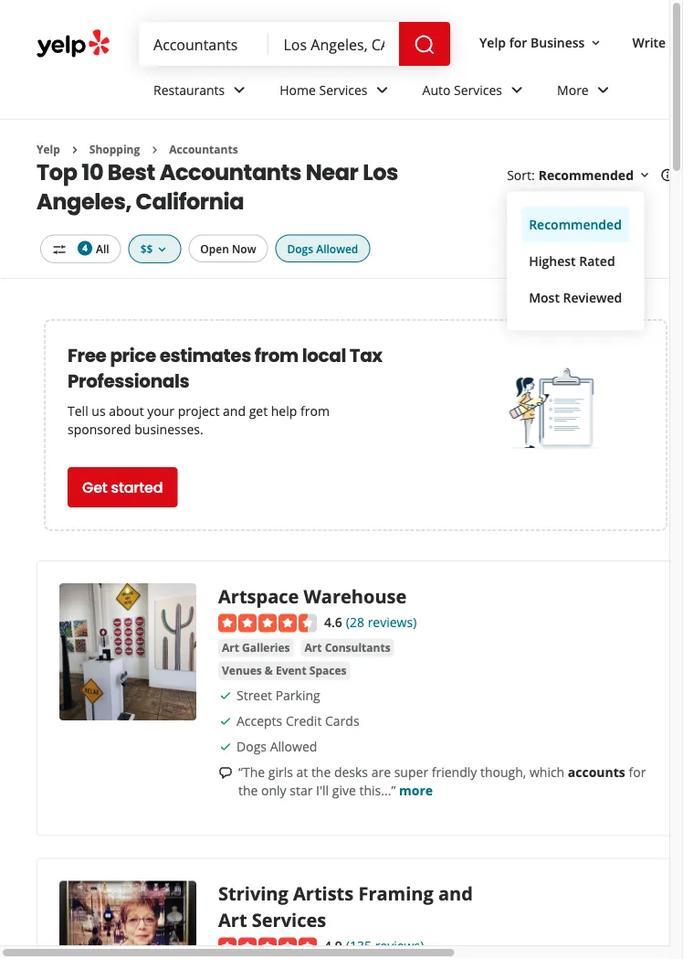 Task type: describe. For each thing, give the bounding box(es) containing it.
free price estimates from local tax professionals image
[[510, 364, 601, 455]]

reviews) for warehouse
[[368, 613, 417, 631]]

friendly
[[432, 763, 478, 781]]

yelp for business button
[[473, 26, 611, 59]]

16 checkmark v2 image for dogs allowed
[[219, 740, 233, 754]]

16 speech v2 image
[[219, 766, 233, 780]]

recommended for recommended popup button
[[539, 166, 635, 184]]

auto
[[423, 81, 451, 98]]

4 all
[[82, 241, 109, 256]]

4.9 link
[[325, 935, 343, 955]]

which
[[530, 763, 565, 781]]

services inside striving artists framing and art services
[[252, 907, 327, 932]]

price
[[110, 343, 156, 368]]

0 vertical spatial the
[[312, 763, 331, 781]]

accepts
[[237, 712, 283, 730]]

dogs inside "button"
[[288, 241, 314, 256]]

top 10 best accountants near los angeles, california
[[37, 157, 399, 217]]

home services link
[[265, 66, 408, 119]]

reviewed
[[564, 289, 623, 306]]

1 horizontal spatial from
[[301, 402, 330, 419]]

top
[[37, 157, 77, 187]]

16 info v2 image
[[661, 168, 676, 183]]

art galleries link
[[219, 639, 294, 657]]

home
[[280, 81, 316, 98]]

services for auto services
[[454, 81, 503, 98]]

and inside the 'free price estimates from local tax professionals tell us about your project and get help from sponsored businesses.'
[[223, 402, 246, 419]]

restaurants link
[[139, 66, 265, 119]]

galleries
[[242, 640, 290, 655]]

spaces
[[310, 663, 347, 678]]

0 vertical spatial from
[[255, 343, 299, 368]]

super
[[395, 763, 429, 781]]

most reviewed
[[530, 289, 623, 306]]

10
[[82, 157, 103, 187]]

the inside for the only star i'll give this..."
[[239, 782, 258, 799]]

free
[[68, 343, 107, 368]]

16 chevron down v2 image for $$
[[155, 242, 169, 257]]

tax
[[350, 343, 383, 368]]

art galleries
[[222, 640, 290, 655]]

recommended for recommended button
[[530, 216, 623, 233]]

search image
[[414, 34, 436, 56]]

(28 reviews)
[[346, 613, 417, 631]]

for inside for the only star i'll give this..."
[[629, 763, 647, 781]]

shopping
[[89, 142, 140, 157]]

venues
[[222, 663, 262, 678]]

desks
[[335, 763, 369, 781]]

highest rated
[[530, 252, 616, 270]]

reviews) for artists
[[375, 937, 425, 955]]

get started
[[82, 477, 163, 498]]

event
[[276, 663, 307, 678]]

tell
[[68, 402, 88, 419]]

1 vertical spatial allowed
[[270, 738, 318, 755]]

estimates
[[160, 343, 251, 368]]

art for galleries
[[222, 640, 240, 655]]

art consultants link
[[301, 639, 395, 657]]

24 chevron down v2 image for home services
[[372, 79, 394, 101]]

r
[[681, 33, 684, 51]]

filters group
[[37, 234, 374, 263]]

girls
[[269, 763, 293, 781]]

business
[[531, 33, 586, 51]]

are
[[372, 763, 391, 781]]

"the girls at the desks are super friendly though, which accounts
[[239, 763, 626, 781]]

auto services
[[423, 81, 503, 98]]

dogs allowed button
[[276, 234, 371, 262]]

16 chevron right v2 image
[[68, 142, 82, 157]]

24 chevron down v2 image
[[507, 79, 529, 101]]

best
[[108, 157, 155, 187]]

business categories element
[[139, 66, 684, 119]]

accepts credit cards
[[237, 712, 360, 730]]

none field near
[[284, 34, 385, 54]]

star
[[290, 782, 313, 799]]

highest rated button
[[522, 243, 630, 279]]

cards
[[325, 712, 360, 730]]

art inside striving artists framing and art services
[[219, 907, 247, 932]]

open
[[201, 241, 229, 256]]

4.6 link
[[325, 612, 343, 631]]

credit
[[286, 712, 322, 730]]

a
[[670, 33, 677, 51]]

street parking
[[237, 687, 321, 704]]

most
[[530, 289, 560, 306]]

framing
[[359, 881, 434, 906]]

dogs allowed inside "button"
[[288, 241, 359, 256]]

16 filter v2 image
[[52, 242, 67, 257]]

more link
[[400, 782, 433, 799]]

recommended button
[[539, 166, 653, 184]]

get started button
[[68, 467, 178, 507]]

businesses.
[[135, 420, 204, 437]]

striving
[[219, 881, 289, 906]]

most reviewed button
[[522, 279, 630, 316]]

24 chevron down v2 image for more
[[593, 79, 615, 101]]

free price estimates from local tax professionals tell us about your project and get help from sponsored businesses.
[[68, 343, 383, 437]]

4.9
[[325, 937, 343, 955]]

write
[[633, 33, 667, 51]]

16 checkmark v2 image
[[219, 688, 233, 703]]

about
[[109, 402, 144, 419]]



Task type: vqa. For each thing, say whether or not it's contained in the screenshot.
16 Checkmark V2 image related to Accepts Credit Cards
yes



Task type: locate. For each thing, give the bounding box(es) containing it.
$$
[[140, 241, 153, 256]]

3 24 chevron down v2 image from the left
[[593, 79, 615, 101]]

accounts
[[569, 763, 626, 781]]

rated
[[580, 252, 616, 270]]

0 horizontal spatial for
[[510, 33, 528, 51]]

1 horizontal spatial none field
[[284, 34, 385, 54]]

1 vertical spatial the
[[239, 782, 258, 799]]

1 horizontal spatial for
[[629, 763, 647, 781]]

16 checkmark v2 image down 16 checkmark v2 image
[[219, 714, 233, 729]]

0 horizontal spatial 16 chevron down v2 image
[[155, 242, 169, 257]]

and
[[223, 402, 246, 419], [439, 881, 473, 906]]

0 vertical spatial allowed
[[317, 241, 359, 256]]

dogs right now
[[288, 241, 314, 256]]

4.9 star rating image
[[219, 938, 317, 956]]

16 chevron right v2 image
[[147, 142, 162, 157]]

write a r link
[[626, 26, 684, 59]]

recommended
[[539, 166, 635, 184], [530, 216, 623, 233]]

all
[[96, 241, 109, 256]]

artists
[[294, 881, 354, 906]]

0 horizontal spatial and
[[223, 402, 246, 419]]

1 none field from the left
[[154, 34, 255, 54]]

16 chevron down v2 image for yelp for business
[[589, 35, 604, 50]]

dogs allowed up girls
[[237, 738, 318, 755]]

24 chevron down v2 image left auto
[[372, 79, 394, 101]]

from
[[255, 343, 299, 368], [301, 402, 330, 419]]

and left the get
[[223, 402, 246, 419]]

allowed inside "button"
[[317, 241, 359, 256]]

reviews) right (135
[[375, 937, 425, 955]]

get
[[82, 477, 108, 498]]

0 horizontal spatial none field
[[154, 34, 255, 54]]

16 chevron down v2 image inside recommended popup button
[[638, 168, 653, 183]]

dogs up "the
[[237, 738, 267, 755]]

art for consultants
[[305, 640, 322, 655]]

dogs
[[288, 241, 314, 256], [237, 738, 267, 755]]

1 vertical spatial from
[[301, 402, 330, 419]]

0 horizontal spatial the
[[239, 782, 258, 799]]

yelp for yelp link
[[37, 142, 60, 157]]

none field up home services
[[284, 34, 385, 54]]

reviews)
[[368, 613, 417, 631], [375, 937, 425, 955]]

accountants
[[169, 142, 238, 157], [160, 157, 302, 187]]

this..."
[[360, 782, 396, 799]]

1 vertical spatial dogs allowed
[[237, 738, 318, 755]]

1 horizontal spatial 24 chevron down v2 image
[[372, 79, 394, 101]]

parking
[[276, 687, 321, 704]]

open now
[[201, 241, 256, 256]]

at
[[297, 763, 308, 781]]

24 chevron down v2 image inside more link
[[593, 79, 615, 101]]

1 vertical spatial reviews)
[[375, 937, 425, 955]]

professionals
[[68, 368, 189, 394]]

0 horizontal spatial from
[[255, 343, 299, 368]]

for right accounts
[[629, 763, 647, 781]]

yelp
[[480, 33, 507, 51], [37, 142, 60, 157]]

artspace warehouse image
[[59, 583, 197, 720]]

services up 4.9 star rating image
[[252, 907, 327, 932]]

art galleries button
[[219, 639, 294, 657]]

4.6
[[325, 613, 343, 631]]

1 vertical spatial recommended
[[530, 216, 623, 233]]

write a r
[[633, 33, 684, 51]]

for the only star i'll give this..."
[[239, 763, 647, 799]]

get
[[249, 402, 268, 419]]

only
[[262, 782, 287, 799]]

california
[[136, 186, 244, 217]]

1 vertical spatial dogs
[[237, 738, 267, 755]]

art consultants venues & event spaces
[[222, 640, 391, 678]]

24 chevron down v2 image right more
[[593, 79, 615, 101]]

(135 reviews) link
[[346, 935, 425, 955]]

16 checkmark v2 image
[[219, 714, 233, 729], [219, 740, 233, 754]]

16 chevron down v2 image left 16 info v2 icon
[[638, 168, 653, 183]]

venues & event spaces button
[[219, 662, 351, 680]]

16 chevron down v2 image
[[589, 35, 604, 50], [638, 168, 653, 183], [155, 242, 169, 257]]

project
[[178, 402, 220, 419]]

1 horizontal spatial yelp
[[480, 33, 507, 51]]

4
[[82, 242, 88, 254]]

24 chevron down v2 image inside home services link
[[372, 79, 394, 101]]

art up spaces
[[305, 640, 322, 655]]

your
[[147, 402, 175, 419]]

16 checkmark v2 image for accepts credit cards
[[219, 714, 233, 729]]

artspace
[[219, 583, 299, 608]]

us
[[92, 402, 106, 419]]

consultants
[[325, 640, 391, 655]]

art
[[222, 640, 240, 655], [305, 640, 322, 655], [219, 907, 247, 932]]

for left business
[[510, 33, 528, 51]]

accountants right 16 chevron right v2 icon
[[169, 142, 238, 157]]

1 horizontal spatial the
[[312, 763, 331, 781]]

1 horizontal spatial and
[[439, 881, 473, 906]]

1 vertical spatial for
[[629, 763, 647, 781]]

yelp up "auto services" link
[[480, 33, 507, 51]]

more
[[558, 81, 589, 98]]

none field find
[[154, 34, 255, 54]]

0 vertical spatial 16 checkmark v2 image
[[219, 714, 233, 729]]

art up the "venues"
[[222, 640, 240, 655]]

venues & event spaces link
[[219, 662, 351, 680]]

1 24 chevron down v2 image from the left
[[229, 79, 251, 101]]

yelp link
[[37, 142, 60, 157]]

for
[[510, 33, 528, 51], [629, 763, 647, 781]]

the up "i'll" at bottom left
[[312, 763, 331, 781]]

dogs allowed
[[288, 241, 359, 256], [237, 738, 318, 755]]

allowed down near
[[317, 241, 359, 256]]

None search field
[[139, 22, 455, 66]]

art inside art consultants venues & event spaces
[[305, 640, 322, 655]]

0 vertical spatial reviews)
[[368, 613, 417, 631]]

24 chevron down v2 image right restaurants
[[229, 79, 251, 101]]

24 chevron down v2 image for restaurants
[[229, 79, 251, 101]]

(28 reviews) link
[[346, 612, 417, 631]]

services left 24 chevron down v2 image
[[454, 81, 503, 98]]

2 horizontal spatial 24 chevron down v2 image
[[593, 79, 615, 101]]

and right framing
[[439, 881, 473, 906]]

0 vertical spatial recommended
[[539, 166, 635, 184]]

(135
[[346, 937, 372, 955]]

reviews) right "(28"
[[368, 613, 417, 631]]

angeles,
[[37, 186, 132, 217]]

0 horizontal spatial 24 chevron down v2 image
[[229, 79, 251, 101]]

1 16 checkmark v2 image from the top
[[219, 714, 233, 729]]

1 vertical spatial 16 checkmark v2 image
[[219, 740, 233, 754]]

highest
[[530, 252, 577, 270]]

from right "help"
[[301, 402, 330, 419]]

recommended inside button
[[530, 216, 623, 233]]

&
[[265, 663, 273, 678]]

for inside button
[[510, 33, 528, 51]]

16 chevron down v2 image inside $$ popup button
[[155, 242, 169, 257]]

16 chevron down v2 image right $$
[[155, 242, 169, 257]]

2 24 chevron down v2 image from the left
[[372, 79, 394, 101]]

1 vertical spatial 16 chevron down v2 image
[[638, 168, 653, 183]]

allowed down the accepts credit cards
[[270, 738, 318, 755]]

accountants inside the top 10 best accountants near los angeles, california
[[160, 157, 302, 187]]

yelp for business
[[480, 33, 586, 51]]

(28
[[346, 613, 365, 631]]

open now button
[[189, 234, 268, 262]]

2 none field from the left
[[284, 34, 385, 54]]

services for home services
[[320, 81, 368, 98]]

yelp inside yelp for business button
[[480, 33, 507, 51]]

the down "the
[[239, 782, 258, 799]]

auto services link
[[408, 66, 543, 119]]

started
[[111, 477, 163, 498]]

1 horizontal spatial dogs
[[288, 241, 314, 256]]

0 vertical spatial dogs allowed
[[288, 241, 359, 256]]

0 vertical spatial for
[[510, 33, 528, 51]]

art inside 'button'
[[222, 640, 240, 655]]

services right home
[[320, 81, 368, 98]]

24 chevron down v2 image inside restaurants link
[[229, 79, 251, 101]]

dogs allowed down near
[[288, 241, 359, 256]]

art consultants button
[[301, 639, 395, 657]]

0 horizontal spatial yelp
[[37, 142, 60, 157]]

i'll
[[316, 782, 329, 799]]

24 chevron down v2 image
[[229, 79, 251, 101], [372, 79, 394, 101], [593, 79, 615, 101]]

16 chevron down v2 image for recommended
[[638, 168, 653, 183]]

none field up restaurants
[[154, 34, 255, 54]]

1 vertical spatial yelp
[[37, 142, 60, 157]]

yelp for yelp for business
[[480, 33, 507, 51]]

the
[[312, 763, 331, 781], [239, 782, 258, 799]]

recommended button
[[522, 206, 630, 243]]

recommended up recommended button
[[539, 166, 635, 184]]

None field
[[154, 34, 255, 54], [284, 34, 385, 54]]

give
[[333, 782, 356, 799]]

restaurants
[[154, 81, 225, 98]]

warehouse
[[304, 583, 407, 608]]

"the
[[239, 763, 265, 781]]

2 16 checkmark v2 image from the top
[[219, 740, 233, 754]]

yelp left 16 chevron right v2 image
[[37, 142, 60, 157]]

sponsored
[[68, 420, 131, 437]]

art down striving
[[219, 907, 247, 932]]

$$ button
[[129, 234, 181, 263]]

accountants up the open now button
[[160, 157, 302, 187]]

home services
[[280, 81, 368, 98]]

Near text field
[[284, 34, 385, 54]]

recommended up highest rated "button"
[[530, 216, 623, 233]]

from left local
[[255, 343, 299, 368]]

0 horizontal spatial dogs
[[237, 738, 267, 755]]

local
[[302, 343, 346, 368]]

2 horizontal spatial 16 chevron down v2 image
[[638, 168, 653, 183]]

more
[[400, 782, 433, 799]]

0 vertical spatial 16 chevron down v2 image
[[589, 35, 604, 50]]

16 chevron down v2 image inside yelp for business button
[[589, 35, 604, 50]]

Find text field
[[154, 34, 255, 54]]

artspace warehouse
[[219, 583, 407, 608]]

2 vertical spatial 16 chevron down v2 image
[[155, 242, 169, 257]]

now
[[232, 241, 256, 256]]

los
[[363, 157, 399, 187]]

16 chevron down v2 image right business
[[589, 35, 604, 50]]

help
[[271, 402, 297, 419]]

sort:
[[508, 166, 536, 184]]

1 vertical spatial and
[[439, 881, 473, 906]]

4.6 star rating image
[[219, 614, 317, 632]]

street
[[237, 687, 272, 704]]

1 horizontal spatial 16 chevron down v2 image
[[589, 35, 604, 50]]

services
[[320, 81, 368, 98], [454, 81, 503, 98], [252, 907, 327, 932]]

reviews) inside 'link'
[[368, 613, 417, 631]]

and inside striving artists framing and art services
[[439, 881, 473, 906]]

though,
[[481, 763, 527, 781]]

16 checkmark v2 image up 16 speech v2 icon
[[219, 740, 233, 754]]

0 vertical spatial and
[[223, 402, 246, 419]]

0 vertical spatial dogs
[[288, 241, 314, 256]]

0 vertical spatial yelp
[[480, 33, 507, 51]]



